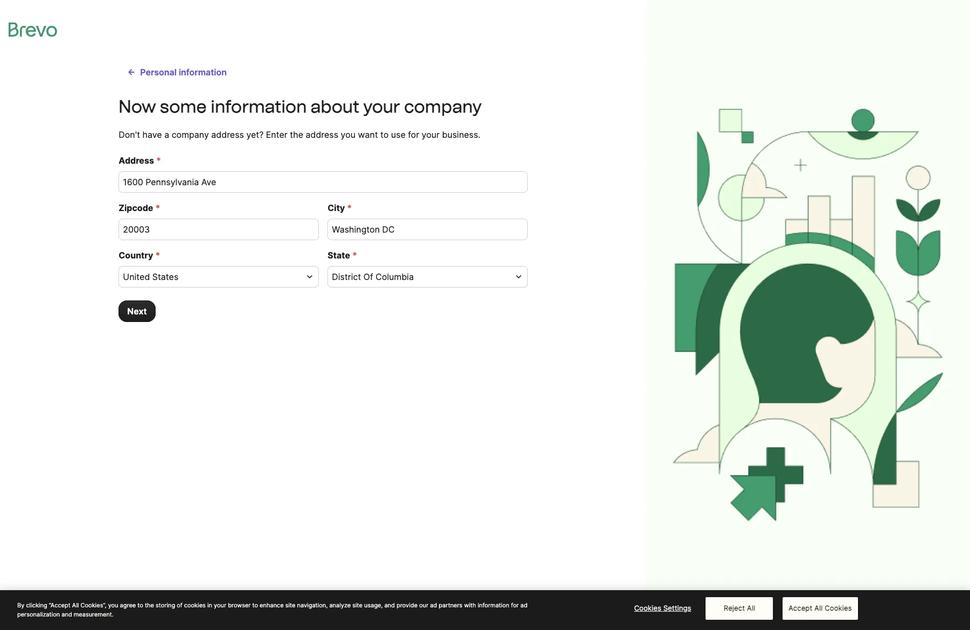 Task type: locate. For each thing, give the bounding box(es) containing it.
next button
[[119, 301, 155, 322]]

your left business.
[[422, 129, 440, 140]]

1 vertical spatial information
[[211, 96, 307, 117]]

site right enhance at the left bottom of page
[[285, 602, 296, 609]]

our
[[419, 602, 429, 609]]

all right reject
[[747, 604, 755, 613]]

to
[[381, 129, 389, 140], [138, 602, 143, 609], [252, 602, 258, 609]]

* right country
[[155, 250, 160, 261]]

cookies
[[634, 604, 662, 613], [825, 604, 852, 613]]

united
[[123, 272, 150, 282]]

company up business.
[[404, 96, 482, 117]]

1 horizontal spatial company
[[404, 96, 482, 117]]

None field
[[123, 270, 302, 283], [332, 270, 511, 283], [123, 270, 302, 283], [332, 270, 511, 283]]

None text field
[[119, 171, 528, 193], [119, 219, 319, 240], [328, 219, 528, 240], [119, 171, 528, 193], [119, 219, 319, 240], [328, 219, 528, 240]]

information up yet?
[[211, 96, 307, 117]]

columbia
[[376, 272, 414, 282]]

to right browser
[[252, 602, 258, 609]]

information up the some
[[179, 67, 227, 78]]

information
[[179, 67, 227, 78], [211, 96, 307, 117], [478, 602, 510, 609]]

a
[[164, 129, 169, 140]]

2 address from the left
[[306, 129, 338, 140]]

1 horizontal spatial cookies
[[825, 604, 852, 613]]

you left the want
[[341, 129, 356, 140]]

1 cookies from the left
[[634, 604, 662, 613]]

0 horizontal spatial site
[[285, 602, 296, 609]]

for right use
[[408, 129, 419, 140]]

your
[[363, 96, 400, 117], [422, 129, 440, 140], [214, 602, 226, 609]]

1 horizontal spatial all
[[747, 604, 755, 613]]

information right with
[[478, 602, 510, 609]]

for
[[408, 129, 419, 140], [511, 602, 519, 609]]

* right state
[[352, 250, 357, 261]]

address *
[[119, 155, 161, 166]]

0 horizontal spatial and
[[62, 611, 72, 618]]

for inside by clicking "accept all cookies", you agree to the storing of cookies in your browser to enhance site navigation, analyze site usage, and provide our ad partners with information for ad personalization and measurement.
[[511, 602, 519, 609]]

in
[[207, 602, 212, 609]]

0 vertical spatial company
[[404, 96, 482, 117]]

cookies settings
[[634, 604, 692, 613]]

2 horizontal spatial to
[[381, 129, 389, 140]]

0 horizontal spatial address
[[211, 129, 244, 140]]

use
[[391, 129, 406, 140]]

next
[[127, 306, 147, 317]]

1 horizontal spatial you
[[341, 129, 356, 140]]

company right a
[[172, 129, 209, 140]]

0 vertical spatial the
[[290, 129, 303, 140]]

1 vertical spatial you
[[108, 602, 118, 609]]

ad
[[430, 602, 437, 609], [521, 602, 528, 609]]

2 vertical spatial information
[[478, 602, 510, 609]]

all inside button
[[747, 604, 755, 613]]

0 horizontal spatial cookies
[[634, 604, 662, 613]]

0 vertical spatial your
[[363, 96, 400, 117]]

cookies",
[[81, 602, 106, 609]]

0 horizontal spatial the
[[145, 602, 154, 609]]

some
[[160, 96, 207, 117]]

all for accept all cookies
[[815, 604, 823, 613]]

all right "accept
[[72, 602, 79, 609]]

now
[[119, 96, 156, 117]]

personal information
[[140, 67, 227, 78]]

1 horizontal spatial for
[[511, 602, 519, 609]]

by clicking "accept all cookies", you agree to the storing of cookies in your browser to enhance site navigation, analyze site usage, and provide our ad partners with information for ad personalization and measurement.
[[17, 602, 528, 618]]

0 horizontal spatial ad
[[430, 602, 437, 609]]

cookies
[[184, 602, 206, 609]]

and
[[385, 602, 395, 609], [62, 611, 72, 618]]

the left storing
[[145, 602, 154, 609]]

* right city
[[347, 203, 352, 213]]

1 horizontal spatial to
[[252, 602, 258, 609]]

1 vertical spatial company
[[172, 129, 209, 140]]

with
[[464, 602, 476, 609]]

now some information about your company
[[119, 96, 482, 117]]

1 vertical spatial and
[[62, 611, 72, 618]]

states
[[152, 272, 179, 282]]

the inside by clicking "accept all cookies", you agree to the storing of cookies in your browser to enhance site navigation, analyze site usage, and provide our ad partners with information for ad personalization and measurement.
[[145, 602, 154, 609]]

1 horizontal spatial address
[[306, 129, 338, 140]]

to right agree
[[138, 602, 143, 609]]

site left the usage,
[[353, 602, 363, 609]]

1 horizontal spatial ad
[[521, 602, 528, 609]]

you left agree
[[108, 602, 118, 609]]

* for city *
[[347, 203, 352, 213]]

address down about
[[306, 129, 338, 140]]

2 vertical spatial your
[[214, 602, 226, 609]]

1 horizontal spatial site
[[353, 602, 363, 609]]

0 vertical spatial for
[[408, 129, 419, 140]]

the
[[290, 129, 303, 140], [145, 602, 154, 609]]

to left use
[[381, 129, 389, 140]]

cookies inside 'button'
[[825, 604, 852, 613]]

state *
[[328, 250, 357, 261]]

want
[[358, 129, 378, 140]]

business.
[[442, 129, 481, 140]]

0 horizontal spatial your
[[214, 602, 226, 609]]

and down "accept
[[62, 611, 72, 618]]

all
[[72, 602, 79, 609], [747, 604, 755, 613], [815, 604, 823, 613]]

* for state *
[[352, 250, 357, 261]]

personal
[[140, 67, 177, 78]]

1 vertical spatial for
[[511, 602, 519, 609]]

you inside by clicking "accept all cookies", you agree to the storing of cookies in your browser to enhance site navigation, analyze site usage, and provide our ad partners with information for ad personalization and measurement.
[[108, 602, 118, 609]]

and right the usage,
[[385, 602, 395, 609]]

0 horizontal spatial company
[[172, 129, 209, 140]]

2 site from the left
[[353, 602, 363, 609]]

the right enter
[[290, 129, 303, 140]]

* right zipcode
[[155, 203, 160, 213]]

2 horizontal spatial your
[[422, 129, 440, 140]]

0 vertical spatial information
[[179, 67, 227, 78]]

address left yet?
[[211, 129, 244, 140]]

state
[[328, 250, 350, 261]]

company
[[404, 96, 482, 117], [172, 129, 209, 140]]

0 horizontal spatial you
[[108, 602, 118, 609]]

for right with
[[511, 602, 519, 609]]

all inside by clicking "accept all cookies", you agree to the storing of cookies in your browser to enhance site navigation, analyze site usage, and provide our ad partners with information for ad personalization and measurement.
[[72, 602, 79, 609]]

0 vertical spatial you
[[341, 129, 356, 140]]

all right 'accept'
[[815, 604, 823, 613]]

2 horizontal spatial all
[[815, 604, 823, 613]]

1 vertical spatial the
[[145, 602, 154, 609]]

district
[[332, 272, 361, 282]]

2 cookies from the left
[[825, 604, 852, 613]]

1 horizontal spatial and
[[385, 602, 395, 609]]

enter
[[266, 129, 288, 140]]

site
[[285, 602, 296, 609], [353, 602, 363, 609]]

reject
[[724, 604, 745, 613]]

you
[[341, 129, 356, 140], [108, 602, 118, 609]]

all inside 'button'
[[815, 604, 823, 613]]

1 horizontal spatial your
[[363, 96, 400, 117]]

your up the want
[[363, 96, 400, 117]]

your right the in
[[214, 602, 226, 609]]

cookies right 'accept'
[[825, 604, 852, 613]]

* right address
[[156, 155, 161, 166]]

* for zipcode *
[[155, 203, 160, 213]]

0 horizontal spatial all
[[72, 602, 79, 609]]

city
[[328, 203, 345, 213]]

*
[[156, 155, 161, 166], [155, 203, 160, 213], [347, 203, 352, 213], [155, 250, 160, 261], [352, 250, 357, 261]]

0 vertical spatial and
[[385, 602, 395, 609]]

zipcode *
[[119, 203, 160, 213]]

navigation,
[[297, 602, 328, 609]]

cookies left settings on the right
[[634, 604, 662, 613]]

country *
[[119, 250, 160, 261]]

1 address from the left
[[211, 129, 244, 140]]

city *
[[328, 203, 352, 213]]

address
[[211, 129, 244, 140], [306, 129, 338, 140]]



Task type: describe. For each thing, give the bounding box(es) containing it.
1 vertical spatial your
[[422, 129, 440, 140]]

all for reject all
[[747, 604, 755, 613]]

personal information button
[[119, 61, 235, 83]]

information inside by clicking "accept all cookies", you agree to the storing of cookies in your browser to enhance site navigation, analyze site usage, and provide our ad partners with information for ad personalization and measurement.
[[478, 602, 510, 609]]

0 horizontal spatial for
[[408, 129, 419, 140]]

settings
[[664, 604, 692, 613]]

yet?
[[246, 129, 264, 140]]

information inside button
[[179, 67, 227, 78]]

personalization
[[17, 611, 60, 618]]

reject all button
[[706, 598, 773, 620]]

your inside by clicking "accept all cookies", you agree to the storing of cookies in your browser to enhance site navigation, analyze site usage, and provide our ad partners with information for ad personalization and measurement.
[[214, 602, 226, 609]]

measurement.
[[74, 611, 114, 618]]

2 ad from the left
[[521, 602, 528, 609]]

1 horizontal spatial the
[[290, 129, 303, 140]]

don't have a company address yet? enter the address you want to use for your business.
[[119, 129, 481, 140]]

accept all cookies button
[[783, 598, 858, 620]]

country
[[119, 250, 153, 261]]

united states
[[123, 272, 179, 282]]

storing
[[156, 602, 175, 609]]

agree
[[120, 602, 136, 609]]

district of columbia button
[[328, 266, 528, 288]]

cookies inside button
[[634, 604, 662, 613]]

* for country *
[[155, 250, 160, 261]]

don't
[[119, 129, 140, 140]]

address
[[119, 155, 154, 166]]

provide
[[397, 602, 418, 609]]

of
[[177, 602, 183, 609]]

browser
[[228, 602, 251, 609]]

"accept
[[49, 602, 70, 609]]

have
[[143, 129, 162, 140]]

of
[[364, 272, 373, 282]]

* for address *
[[156, 155, 161, 166]]

usage,
[[364, 602, 383, 609]]

partners
[[439, 602, 463, 609]]

analyze
[[329, 602, 351, 609]]

zipcode
[[119, 203, 153, 213]]

about
[[311, 96, 360, 117]]

by
[[17, 602, 24, 609]]

enhance
[[260, 602, 284, 609]]

accept
[[789, 604, 813, 613]]

district of columbia
[[332, 272, 414, 282]]

0 horizontal spatial to
[[138, 602, 143, 609]]

accept all cookies
[[789, 604, 852, 613]]

reject all
[[724, 604, 755, 613]]

1 site from the left
[[285, 602, 296, 609]]

united states button
[[119, 266, 319, 288]]

clicking
[[26, 602, 47, 609]]

cookies settings button
[[629, 598, 697, 619]]

1 ad from the left
[[430, 602, 437, 609]]



Task type: vqa. For each thing, say whether or not it's contained in the screenshot.
THE INFORMATION in the personal information "BUTTON"
no



